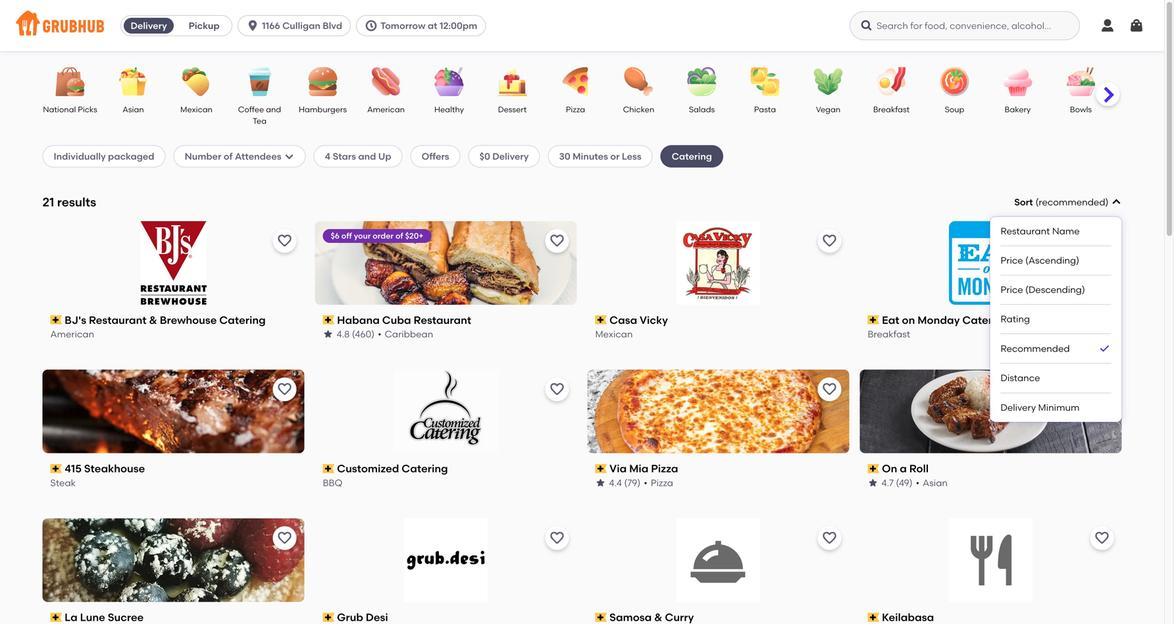 Task type: vqa. For each thing, say whether or not it's contained in the screenshot.
Lemonade to the bottom
no



Task type: locate. For each thing, give the bounding box(es) containing it.
subscription pass image inside bj's restaurant & brewhouse catering link
[[50, 316, 62, 325]]

0 horizontal spatial mexican
[[180, 105, 213, 114]]

subscription pass image left "keilabasa" at the right bottom
[[868, 613, 880, 622]]

caribbean
[[385, 329, 433, 340]]

0 horizontal spatial asian
[[123, 105, 144, 114]]

1 vertical spatial pizza
[[651, 462, 679, 475]]

subscription pass image inside 'via mia pizza' link
[[596, 464, 607, 473]]

price up rating
[[1001, 284, 1024, 295]]

0 vertical spatial mexican
[[180, 105, 213, 114]]

pizza down via mia pizza
[[651, 477, 674, 488]]

save this restaurant button for casa vicky logo
[[818, 229, 842, 253]]

catering down salads
[[672, 151, 713, 162]]

bj's
[[65, 314, 86, 327]]

tomorrow at 12:00pm button
[[356, 15, 491, 36]]

12:00pm
[[440, 20, 478, 31]]

415
[[65, 462, 82, 475]]

subscription pass image up steak
[[50, 464, 62, 473]]

&
[[149, 314, 157, 327], [655, 611, 663, 624]]

2 horizontal spatial restaurant
[[1001, 225, 1051, 237]]

american down american image
[[367, 105, 405, 114]]

save this restaurant image
[[277, 233, 293, 249], [550, 233, 565, 249], [822, 233, 838, 249], [1095, 233, 1111, 249], [822, 382, 838, 398], [277, 531, 293, 546]]

of left $20+
[[396, 231, 403, 241]]

0 vertical spatial &
[[149, 314, 157, 327]]

catering right brewhouse
[[219, 314, 266, 327]]

pizza up '• pizza'
[[651, 462, 679, 475]]

Search for food, convenience, alcohol... search field
[[850, 11, 1081, 40]]

blvd
[[323, 20, 342, 31]]

mexican down mexican image
[[180, 105, 213, 114]]

customized catering logo image
[[393, 370, 499, 454]]

mexican
[[180, 105, 213, 114], [596, 329, 633, 340]]

1 vertical spatial delivery
[[493, 151, 529, 162]]

your
[[354, 231, 371, 241]]

tomorrow
[[381, 20, 426, 31]]

bj's restaurant & brewhouse catering
[[65, 314, 266, 327]]

tomorrow at 12:00pm
[[381, 20, 478, 31]]

breakfast down the breakfast image at the top right
[[874, 105, 910, 114]]

1 horizontal spatial star icon image
[[596, 478, 606, 488]]

lune
[[80, 611, 105, 624]]

svg image
[[1129, 18, 1145, 34], [365, 19, 378, 32], [1112, 197, 1123, 208]]

soup
[[945, 105, 965, 114]]

save this restaurant button for on a roll logo
[[1091, 378, 1115, 402]]

• for a
[[916, 477, 920, 488]]

1 horizontal spatial &
[[655, 611, 663, 624]]

subscription pass image inside on a roll link
[[868, 464, 880, 473]]

catering right monday
[[963, 314, 1009, 327]]

• right (79)
[[644, 477, 648, 488]]

0 horizontal spatial delivery
[[131, 20, 167, 31]]

american image
[[363, 67, 409, 96]]

american down bj's
[[50, 329, 94, 340]]

national picks
[[43, 105, 97, 114]]

and up 'tea'
[[266, 105, 281, 114]]

0 vertical spatial of
[[224, 151, 233, 162]]

(79)
[[625, 477, 641, 488]]

price (descending)
[[1001, 284, 1086, 295]]

rating
[[1001, 314, 1031, 325]]

list box containing restaurant name
[[1001, 217, 1112, 422]]

svg image inside 1166 culligan blvd 'button'
[[246, 19, 260, 32]]

1 horizontal spatial and
[[358, 151, 376, 162]]

0 vertical spatial pizza
[[566, 105, 586, 114]]

grub desi
[[337, 611, 388, 624]]

cuba
[[382, 314, 411, 327]]

subscription pass image for eat
[[868, 316, 880, 325]]

restaurant name
[[1001, 225, 1080, 237]]

1 vertical spatial mexican
[[596, 329, 633, 340]]

save this restaurant image
[[277, 382, 293, 398], [550, 382, 565, 398], [1095, 382, 1111, 398], [550, 531, 565, 546], [822, 531, 838, 546], [1095, 531, 1111, 546]]

habana cuba restaurant
[[337, 314, 472, 327]]

of right number
[[224, 151, 233, 162]]

samosa & curry logo image
[[677, 519, 761, 602]]

1 horizontal spatial restaurant
[[414, 314, 472, 327]]

0 horizontal spatial star icon image
[[323, 329, 334, 340]]

curry
[[665, 611, 694, 624]]

save this restaurant button for 'eat on monday catering logo'
[[1091, 229, 1115, 253]]

pizza
[[566, 105, 586, 114], [651, 462, 679, 475], [651, 477, 674, 488]]

breakfast down the eat
[[868, 329, 911, 340]]

number of attendees
[[185, 151, 282, 162]]

culligan
[[283, 20, 321, 31]]

0 horizontal spatial american
[[50, 329, 94, 340]]

subscription pass image inside la lune sucree link
[[50, 613, 62, 622]]

(
[[1036, 197, 1039, 208]]

& left brewhouse
[[149, 314, 157, 327]]

a
[[900, 462, 907, 475]]

and left up
[[358, 151, 376, 162]]

2 price from the top
[[1001, 284, 1024, 295]]

subscription pass image inside eat on monday catering link
[[868, 316, 880, 325]]

4 stars and up
[[325, 151, 392, 162]]

1 vertical spatial &
[[655, 611, 663, 624]]

grub desi link
[[323, 610, 569, 624]]

samosa
[[610, 611, 652, 624]]

healthy
[[435, 105, 464, 114]]

save this restaurant button for 'samosa & curry logo'
[[818, 527, 842, 550]]

steak
[[50, 477, 76, 488]]

recommended option
[[1001, 334, 1112, 364]]

1 vertical spatial asian
[[923, 477, 948, 488]]

restaurant down sort
[[1001, 225, 1051, 237]]

subscription pass image left via
[[596, 464, 607, 473]]

1 horizontal spatial •
[[644, 477, 648, 488]]

subscription pass image inside the customized catering 'link'
[[323, 464, 335, 473]]

catering
[[672, 151, 713, 162], [219, 314, 266, 327], [963, 314, 1009, 327], [402, 462, 448, 475]]

pasta image
[[743, 67, 789, 96]]

save this restaurant button for grub desi logo at the left of page
[[546, 527, 569, 550]]

habana cuba restaurant logo image
[[315, 221, 577, 305]]

casa
[[610, 314, 638, 327]]

save this restaurant image for the customized catering logo's save this restaurant button
[[550, 382, 565, 398]]

save this restaurant button
[[273, 229, 297, 253], [546, 229, 569, 253], [818, 229, 842, 253], [1091, 229, 1115, 253], [273, 378, 297, 402], [546, 378, 569, 402], [818, 378, 842, 402], [1091, 378, 1115, 402], [273, 527, 297, 550], [546, 527, 569, 550], [818, 527, 842, 550], [1091, 527, 1115, 550]]

on
[[883, 462, 898, 475]]

svg image up bowls image
[[1100, 18, 1116, 34]]

number
[[185, 151, 222, 162]]

2 horizontal spatial •
[[916, 477, 920, 488]]

star icon image for on
[[868, 478, 879, 488]]

delivery for delivery minimum
[[1001, 402, 1037, 413]]

0 vertical spatial delivery
[[131, 20, 167, 31]]

hamburgers
[[299, 105, 347, 114]]

on a roll link
[[868, 461, 1115, 476]]

subscription pass image left casa
[[596, 316, 607, 325]]

1 vertical spatial and
[[358, 151, 376, 162]]

subscription pass image left the habana
[[323, 316, 335, 325]]

0 horizontal spatial •
[[378, 329, 382, 340]]

0 horizontal spatial and
[[266, 105, 281, 114]]

monday
[[918, 314, 960, 327]]

subscription pass image left bj's
[[50, 316, 62, 325]]

catering right the "customized"
[[402, 462, 448, 475]]

casa vicky logo image
[[677, 221, 761, 305]]

None field
[[991, 196, 1123, 422]]

eat on monday catering
[[883, 314, 1009, 327]]

subscription pass image left "samosa"
[[596, 613, 607, 622]]

la lune sucree link
[[50, 610, 297, 624]]

healthy image
[[426, 67, 473, 96]]

0 vertical spatial asian
[[123, 105, 144, 114]]

subscription pass image up bbq
[[323, 464, 335, 473]]

1 horizontal spatial american
[[367, 105, 405, 114]]

delivery right $0
[[493, 151, 529, 162]]

subscription pass image inside habana cuba restaurant link
[[323, 316, 335, 325]]

price (ascending)
[[1001, 255, 1080, 266]]

price left (ascending)
[[1001, 255, 1024, 266]]

star icon image left the 4.8
[[323, 329, 334, 340]]

list box
[[1001, 217, 1112, 422]]

order
[[373, 231, 394, 241]]

tea
[[253, 116, 267, 126]]

star icon image
[[323, 329, 334, 340], [596, 478, 606, 488], [868, 478, 879, 488]]

1 horizontal spatial svg image
[[1112, 197, 1123, 208]]

2 vertical spatial delivery
[[1001, 402, 1037, 413]]

delivery down the distance
[[1001, 402, 1037, 413]]

mexican down casa
[[596, 329, 633, 340]]

distance
[[1001, 373, 1041, 384]]

dessert
[[498, 105, 527, 114]]

(ascending)
[[1026, 255, 1080, 266]]

0 vertical spatial price
[[1001, 255, 1024, 266]]

subscription pass image inside grub desi link
[[323, 613, 335, 622]]

delivery left pickup
[[131, 20, 167, 31]]

pizza image
[[553, 67, 599, 96]]

subscription pass image
[[596, 316, 607, 325], [868, 316, 880, 325], [596, 464, 607, 473], [868, 464, 880, 473], [50, 613, 62, 622], [323, 613, 335, 622], [868, 613, 880, 622]]

eat on monday catering link
[[868, 313, 1115, 328]]

0 horizontal spatial of
[[224, 151, 233, 162]]

breakfast
[[874, 105, 910, 114], [868, 329, 911, 340]]

save this restaurant image for eat on monday catering
[[1095, 233, 1111, 249]]

restaurant
[[1001, 225, 1051, 237], [89, 314, 147, 327], [414, 314, 472, 327]]

la lune sucree logo image
[[42, 519, 305, 602]]

save this restaurant image for save this restaurant button corresponding to keilabasa logo
[[1095, 531, 1111, 546]]

svg image left 1166
[[246, 19, 260, 32]]

delivery inside button
[[131, 20, 167, 31]]

keilabasa logo image
[[950, 519, 1033, 602]]

restaurant right bj's
[[89, 314, 147, 327]]

recommended
[[1001, 343, 1071, 354]]

customized catering
[[337, 462, 448, 475]]

sort
[[1015, 197, 1034, 208]]

asian down asian image
[[123, 105, 144, 114]]

brewhouse
[[160, 314, 217, 327]]

salads image
[[679, 67, 725, 96]]

0 horizontal spatial &
[[149, 314, 157, 327]]

bj's restaurant & brewhouse catering link
[[50, 313, 297, 328]]

subscription pass image for bj's restaurant & brewhouse catering
[[50, 316, 62, 325]]

subscription pass image inside 415 steakhouse link
[[50, 464, 62, 473]]

1 price from the top
[[1001, 255, 1024, 266]]

subscription pass image
[[50, 316, 62, 325], [323, 316, 335, 325], [50, 464, 62, 473], [323, 464, 335, 473], [596, 613, 607, 622]]

subscription pass image left on
[[868, 464, 880, 473]]

none field containing sort
[[991, 196, 1123, 422]]

svg image
[[1100, 18, 1116, 34], [246, 19, 260, 32], [861, 19, 874, 32], [284, 151, 295, 162]]

save this restaurant image for on a roll logo's save this restaurant button
[[1095, 382, 1111, 398]]

grub
[[337, 611, 363, 624]]

pizza down pizza image
[[566, 105, 586, 114]]

grub desi logo image
[[404, 519, 488, 602]]

subscription pass image left grub
[[323, 613, 335, 622]]

2 horizontal spatial svg image
[[1129, 18, 1145, 34]]

2 horizontal spatial delivery
[[1001, 402, 1037, 413]]

save this restaurant button for 415 steakhouse logo
[[273, 378, 297, 402]]

asian down roll at the bottom
[[923, 477, 948, 488]]

1 vertical spatial of
[[396, 231, 403, 241]]

subscription pass image for grub
[[323, 613, 335, 622]]

(460)
[[352, 329, 375, 340]]

delivery inside 'list box'
[[1001, 402, 1037, 413]]

• right (460) on the bottom of the page
[[378, 329, 382, 340]]

subscription pass image for via
[[596, 464, 607, 473]]

national
[[43, 105, 76, 114]]

restaurant up caribbean
[[414, 314, 472, 327]]

recommended
[[1039, 197, 1106, 208]]

subscription pass image inside casa vicky link
[[596, 316, 607, 325]]

1 vertical spatial price
[[1001, 284, 1024, 295]]

(49)
[[897, 477, 913, 488]]

0 vertical spatial and
[[266, 105, 281, 114]]

2 horizontal spatial star icon image
[[868, 478, 879, 488]]

customized
[[337, 462, 399, 475]]

& left curry
[[655, 611, 663, 624]]

soup image
[[932, 67, 978, 96]]

vegan image
[[806, 67, 852, 96]]

stars
[[333, 151, 356, 162]]

subscription pass image left la
[[50, 613, 62, 622]]

samosa & curry link
[[596, 610, 842, 624]]

subscription pass image inside samosa & curry link
[[596, 613, 607, 622]]

star icon image left 4.7 at bottom
[[868, 478, 879, 488]]

0 vertical spatial american
[[367, 105, 405, 114]]

•
[[378, 329, 382, 340], [644, 477, 648, 488], [916, 477, 920, 488]]

0 horizontal spatial svg image
[[365, 19, 378, 32]]

1 vertical spatial american
[[50, 329, 94, 340]]

subscription pass image left the eat
[[868, 316, 880, 325]]

svg image up the breakfast image at the top right
[[861, 19, 874, 32]]

• right (49)
[[916, 477, 920, 488]]

dessert image
[[490, 67, 536, 96]]

star icon image left 4.4
[[596, 478, 606, 488]]

mia
[[630, 462, 649, 475]]

415 steakhouse
[[65, 462, 145, 475]]



Task type: describe. For each thing, give the bounding box(es) containing it.
up
[[379, 151, 392, 162]]

hamburgers image
[[300, 67, 346, 96]]

save this restaurant image for save this restaurant button associated with grub desi logo at the left of page
[[550, 531, 565, 546]]

save this restaurant image for bj's restaurant & brewhouse catering
[[277, 233, 293, 249]]

sort ( recommended )
[[1015, 197, 1109, 208]]

roll
[[910, 462, 929, 475]]

415 steakhouse link
[[50, 461, 297, 476]]

chicken image
[[616, 67, 662, 96]]

$0 delivery
[[480, 151, 529, 162]]

less
[[622, 151, 642, 162]]

4.4
[[609, 477, 622, 488]]

delivery button
[[121, 15, 177, 36]]

• pizza
[[644, 477, 674, 488]]

• caribbean
[[378, 329, 433, 340]]

pickup
[[189, 20, 220, 31]]

svg image inside tomorrow at 12:00pm button
[[365, 19, 378, 32]]

(descending)
[[1026, 284, 1086, 295]]

4.8 (460)
[[337, 329, 375, 340]]

steakhouse
[[84, 462, 145, 475]]

30
[[559, 151, 571, 162]]

4.7
[[882, 477, 894, 488]]

bakery image
[[995, 67, 1041, 96]]

30 minutes or less
[[559, 151, 642, 162]]

21 results
[[42, 195, 96, 209]]

national picks image
[[47, 67, 93, 96]]

picks
[[78, 105, 97, 114]]

4.8
[[337, 329, 350, 340]]

subscription pass image for samosa & curry
[[596, 613, 607, 622]]

vegan
[[816, 105, 841, 114]]

coffee and tea image
[[237, 67, 283, 96]]

0 vertical spatial breakfast
[[874, 105, 910, 114]]

coffee and tea
[[238, 105, 281, 126]]

on a roll logo image
[[860, 370, 1123, 454]]

packaged
[[108, 151, 154, 162]]

catering inside 'link'
[[402, 462, 448, 475]]

bj's restaurant & brewhouse catering logo image
[[140, 221, 207, 305]]

price for price (descending)
[[1001, 284, 1024, 295]]

via mia pizza logo image
[[588, 370, 850, 454]]

results
[[57, 195, 96, 209]]

la
[[65, 611, 78, 624]]

$6 off your order of $20+
[[331, 231, 424, 241]]

subscription pass image for casa
[[596, 316, 607, 325]]

pickup button
[[177, 15, 232, 36]]

$0
[[480, 151, 491, 162]]

subscription pass image for customized catering
[[323, 464, 335, 473]]

1 vertical spatial breakfast
[[868, 329, 911, 340]]

sucree
[[108, 611, 144, 624]]

21
[[42, 195, 54, 209]]

breakfast image
[[869, 67, 915, 96]]

2 vertical spatial pizza
[[651, 477, 674, 488]]

)
[[1106, 197, 1109, 208]]

• for cuba
[[378, 329, 382, 340]]

• for mia
[[644, 477, 648, 488]]

samosa & curry
[[610, 611, 694, 624]]

415 steakhouse logo image
[[42, 370, 305, 454]]

4
[[325, 151, 331, 162]]

bbq
[[323, 477, 343, 488]]

attendees
[[235, 151, 282, 162]]

casa vicky
[[610, 314, 668, 327]]

save this restaurant image for casa vicky
[[822, 233, 838, 249]]

eat on monday catering logo image
[[950, 221, 1033, 305]]

bowls
[[1071, 105, 1093, 114]]

bowls image
[[1059, 67, 1105, 96]]

pasta
[[755, 105, 777, 114]]

restaurant inside 'list box'
[[1001, 225, 1051, 237]]

name
[[1053, 225, 1080, 237]]

salads
[[689, 105, 715, 114]]

at
[[428, 20, 438, 31]]

subscription pass image inside keilabasa link
[[868, 613, 880, 622]]

via mia pizza
[[610, 462, 679, 475]]

0 horizontal spatial restaurant
[[89, 314, 147, 327]]

off
[[342, 231, 352, 241]]

on
[[903, 314, 916, 327]]

save this restaurant image for save this restaurant button for 'samosa & curry logo'
[[822, 531, 838, 546]]

offers
[[422, 151, 450, 162]]

individually
[[54, 151, 106, 162]]

1 horizontal spatial of
[[396, 231, 403, 241]]

minimum
[[1039, 402, 1080, 413]]

asian image
[[110, 67, 156, 96]]

• asian
[[916, 477, 948, 488]]

star icon image for via
[[596, 478, 606, 488]]

1 horizontal spatial mexican
[[596, 329, 633, 340]]

subscription pass image for la
[[50, 613, 62, 622]]

keilabasa link
[[868, 610, 1115, 624]]

1 horizontal spatial delivery
[[493, 151, 529, 162]]

svg image right attendees
[[284, 151, 295, 162]]

la lune sucree
[[65, 611, 144, 624]]

keilabasa
[[883, 611, 935, 624]]

save this restaurant button for keilabasa logo
[[1091, 527, 1115, 550]]

subscription pass image for 415 steakhouse
[[50, 464, 62, 473]]

eat
[[883, 314, 900, 327]]

habana
[[337, 314, 380, 327]]

4.4 (79)
[[609, 477, 641, 488]]

save this restaurant button for la lune sucree logo on the bottom
[[273, 527, 297, 550]]

mexican image
[[174, 67, 220, 96]]

1166 culligan blvd
[[262, 20, 342, 31]]

4.7 (49)
[[882, 477, 913, 488]]

bakery
[[1005, 105, 1032, 114]]

1 horizontal spatial asian
[[923, 477, 948, 488]]

vicky
[[640, 314, 668, 327]]

subscription pass image for habana cuba restaurant
[[323, 316, 335, 325]]

minutes
[[573, 151, 608, 162]]

1166 culligan blvd button
[[238, 15, 356, 36]]

coffee
[[238, 105, 264, 114]]

and inside coffee and tea
[[266, 105, 281, 114]]

via mia pizza link
[[596, 461, 842, 476]]

check icon image
[[1099, 342, 1112, 355]]

star icon image for habana
[[323, 329, 334, 340]]

delivery for delivery
[[131, 20, 167, 31]]

subscription pass image for on
[[868, 464, 880, 473]]

save this restaurant button for the customized catering logo
[[546, 378, 569, 402]]

price for price (ascending)
[[1001, 255, 1024, 266]]

customized catering link
[[323, 461, 569, 476]]

save this restaurant image for via mia pizza
[[822, 382, 838, 398]]

save this restaurant image for save this restaurant button for 415 steakhouse logo
[[277, 382, 293, 398]]

save this restaurant button for bj's restaurant & brewhouse catering logo
[[273, 229, 297, 253]]

casa vicky link
[[596, 313, 842, 328]]

save this restaurant button for via mia pizza logo
[[818, 378, 842, 402]]

$20+
[[405, 231, 424, 241]]

main navigation navigation
[[0, 0, 1165, 51]]



